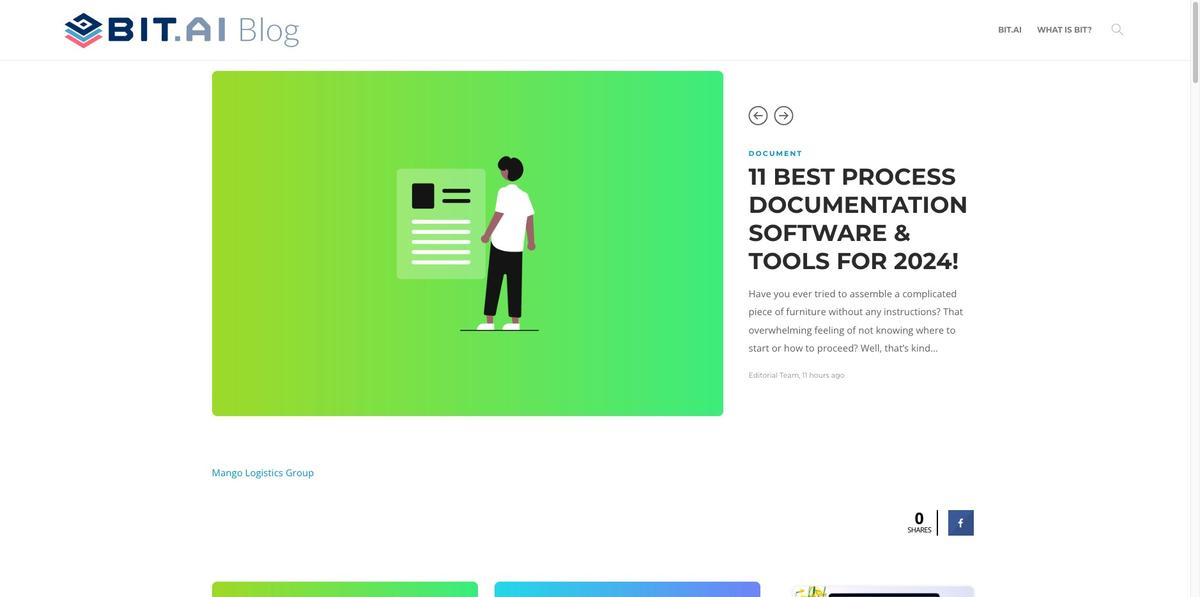 Task type: locate. For each thing, give the bounding box(es) containing it.
document
[[749, 149, 803, 158]]

bit.ai
[[999, 25, 1022, 35]]

document link
[[749, 149, 803, 158]]

to right how
[[806, 342, 815, 354]]

0 horizontal spatial of
[[775, 305, 784, 318]]

11
[[749, 162, 767, 190], [803, 371, 808, 380]]

11 right ,
[[803, 371, 808, 380]]

mango logistics group link
[[212, 466, 314, 479]]

or
[[772, 342, 782, 354]]

11 hours ago link
[[803, 371, 845, 380]]

of
[[775, 305, 784, 318], [847, 323, 856, 336]]

11 down document
[[749, 162, 767, 190]]

you
[[774, 287, 791, 300]]

best
[[774, 162, 835, 190]]

have you ever tried to assemble a complicated piece of furniture without any instructions? that overwhelming feeling of not knowing where to start or how to proceed? well, that's kind…
[[749, 287, 964, 354]]

11 best process documentation software & tools for 2024! link
[[749, 162, 970, 275]]

complicated
[[903, 287, 958, 300]]

hours
[[810, 371, 830, 380]]

arrow right circle image
[[775, 106, 794, 125]]

0 shares
[[908, 507, 932, 534]]

shares
[[908, 525, 932, 534]]

assemble
[[850, 287, 893, 300]]

logistics
[[245, 466, 283, 479]]

feeling
[[815, 323, 845, 336]]

0 horizontal spatial 11
[[749, 162, 767, 190]]

editorial
[[749, 371, 778, 380]]

editorial team , 11 hours ago
[[749, 371, 845, 380]]

bit?
[[1075, 25, 1093, 35]]

1 horizontal spatial to
[[839, 287, 848, 300]]

0 vertical spatial to
[[839, 287, 848, 300]]

1 horizontal spatial of
[[847, 323, 856, 336]]

tried
[[815, 287, 836, 300]]

to right tried
[[839, 287, 848, 300]]

1 vertical spatial to
[[947, 323, 956, 336]]

1 vertical spatial of
[[847, 323, 856, 336]]

bit.ai link
[[999, 6, 1022, 54]]

to
[[839, 287, 848, 300], [947, 323, 956, 336], [806, 342, 815, 354]]

to down that
[[947, 323, 956, 336]]

that
[[944, 305, 964, 318]]

what is bit? link
[[1038, 6, 1093, 54]]

arrow left circle image
[[749, 106, 768, 125]]

of left not
[[847, 323, 856, 336]]

mango
[[212, 466, 243, 479]]

any
[[866, 305, 882, 318]]

process
[[842, 162, 957, 190]]

of up overwhelming
[[775, 305, 784, 318]]

0 vertical spatial 11
[[749, 162, 767, 190]]

document 11 best process documentation software & tools for 2024!
[[749, 149, 969, 275]]

ago
[[832, 371, 845, 380]]

1 horizontal spatial 11
[[803, 371, 808, 380]]

1 vertical spatial 11
[[803, 371, 808, 380]]

overwhelming
[[749, 323, 813, 336]]

11 inside "document 11 best process documentation software & tools for 2024!"
[[749, 162, 767, 190]]

magnifier image
[[1113, 24, 1124, 35]]

2 horizontal spatial to
[[947, 323, 956, 336]]

0 horizontal spatial to
[[806, 342, 815, 354]]

documentation
[[749, 190, 969, 218]]

furniture
[[787, 305, 827, 318]]



Task type: describe. For each thing, give the bounding box(es) containing it.
piece
[[749, 305, 773, 318]]

where
[[917, 323, 945, 336]]

is
[[1065, 25, 1073, 35]]

instructions?
[[884, 305, 941, 318]]

without
[[829, 305, 863, 318]]

,
[[800, 371, 801, 380]]

knowing
[[876, 323, 914, 336]]

proceed?
[[818, 342, 859, 354]]

bit blog image
[[60, 10, 309, 51]]

a
[[895, 287, 901, 300]]

group
[[286, 466, 314, 479]]

0 vertical spatial of
[[775, 305, 784, 318]]

kind…
[[912, 342, 939, 354]]

start
[[749, 342, 770, 354]]

mango logistics group
[[212, 466, 314, 479]]

what is bit?
[[1038, 25, 1093, 35]]

not
[[859, 323, 874, 336]]

&
[[894, 218, 911, 247]]

software
[[749, 218, 888, 247]]

ever
[[793, 287, 813, 300]]

team
[[780, 371, 800, 380]]

how
[[784, 342, 804, 354]]

what
[[1038, 25, 1063, 35]]

that's
[[885, 342, 909, 354]]

0
[[915, 507, 925, 529]]

tools
[[749, 247, 831, 275]]

for
[[837, 247, 888, 275]]

well,
[[861, 342, 883, 354]]

2 vertical spatial to
[[806, 342, 815, 354]]

have
[[749, 287, 772, 300]]

2024!
[[894, 247, 959, 275]]

editorial team link
[[749, 371, 800, 380]]



Task type: vqa. For each thing, say whether or not it's contained in the screenshot.
Document link
yes



